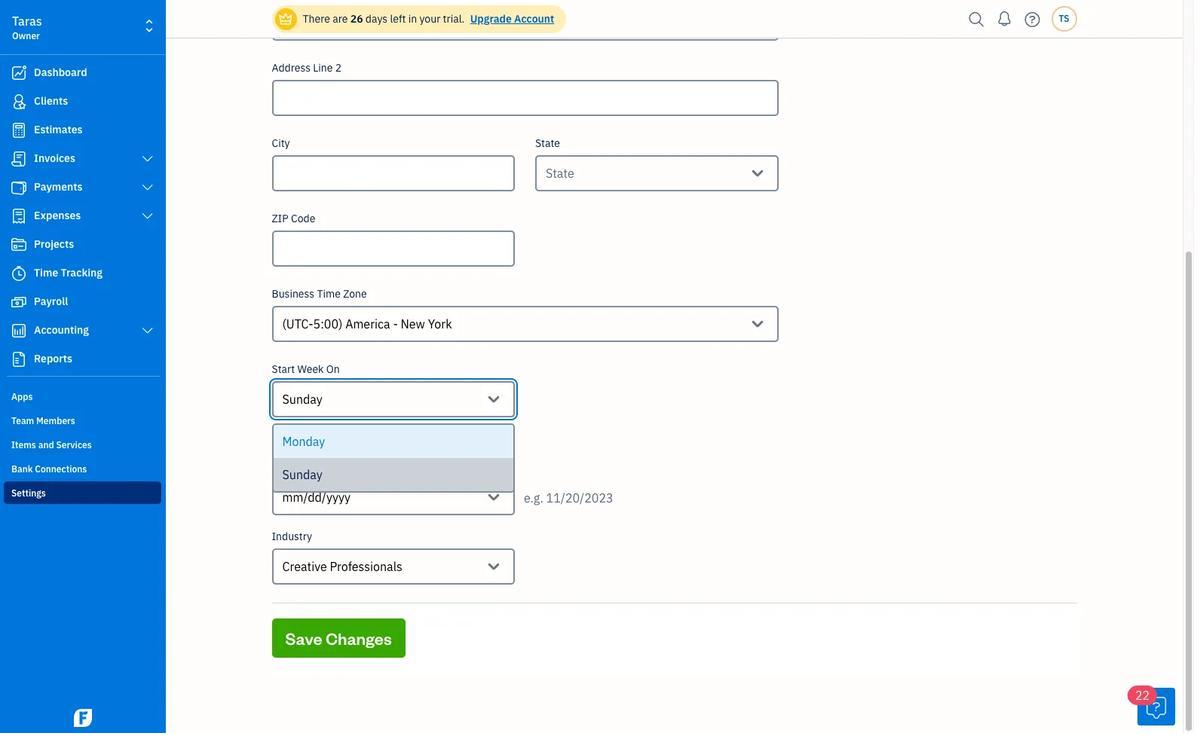 Task type: locate. For each thing, give the bounding box(es) containing it.
1 vertical spatial sunday
[[282, 467, 322, 482]]

time
[[34, 266, 58, 280], [317, 287, 341, 301]]

chevron large down image
[[141, 153, 155, 165], [141, 325, 155, 337]]

1 vertical spatial time
[[317, 287, 341, 301]]

payments
[[34, 180, 83, 194]]

Address Line 1 text field
[[272, 5, 778, 41]]

sunday up 'mm/dd/yyyy'
[[282, 467, 322, 482]]

bank connections
[[11, 464, 87, 475]]

2
[[335, 61, 342, 75]]

business
[[272, 287, 314, 301]]

resource center badge image
[[1138, 688, 1175, 726]]

1 vertical spatial chevron large down image
[[141, 210, 155, 222]]

(utc-
[[282, 317, 313, 332]]

there
[[303, 12, 330, 26]]

calendars
[[272, 428, 319, 442]]

e.g. 11/20/2023
[[524, 491, 613, 506]]

line
[[313, 61, 333, 75]]

1 chevron large down image from the top
[[141, 153, 155, 165]]

estimates
[[34, 123, 83, 136]]

0 horizontal spatial time
[[34, 266, 58, 280]]

professionals
[[330, 559, 402, 574]]

None text field
[[574, 163, 577, 184], [350, 487, 353, 508], [574, 163, 577, 184], [350, 487, 353, 508]]

City text field
[[272, 155, 515, 191]]

reports
[[34, 352, 72, 366]]

ts button
[[1051, 6, 1077, 32]]

time right timer image
[[34, 266, 58, 280]]

1 sunday from the top
[[282, 392, 322, 407]]

estimate image
[[10, 123, 28, 138]]

1 vertical spatial chevron large down image
[[141, 325, 155, 337]]

zip code
[[272, 212, 315, 225]]

time left zone
[[317, 287, 341, 301]]

chevron large down image inside expenses link
[[141, 210, 155, 222]]

0 vertical spatial sunday
[[282, 392, 322, 407]]

clients
[[34, 94, 68, 108]]

chevron large down image inside accounting link
[[141, 325, 155, 337]]

settings
[[11, 488, 46, 499]]

are
[[333, 12, 348, 26]]

chevron large down image inside invoices link
[[141, 153, 155, 165]]

mm/dd/yyyy
[[282, 490, 350, 505]]

0 vertical spatial chevron large down image
[[141, 182, 155, 194]]

expense image
[[10, 209, 28, 224]]

crown image
[[278, 11, 294, 27]]

expenses
[[34, 209, 81, 222]]

week.
[[449, 428, 477, 442]]

there are 26 days left in your trial. upgrade account
[[303, 12, 554, 26]]

items and services link
[[4, 433, 161, 456]]

items and services
[[11, 439, 92, 451]]

None text field
[[452, 314, 455, 335]]

chevron large down image inside payments link
[[141, 182, 155, 194]]

chevron large down image down payroll link
[[141, 325, 155, 337]]

code
[[291, 212, 315, 225]]

chevron large down image for expenses
[[141, 210, 155, 222]]

city
[[272, 136, 290, 150]]

dashboard image
[[10, 66, 28, 81]]

payroll link
[[4, 289, 161, 316]]

0 vertical spatial chevron large down image
[[141, 153, 155, 165]]

owner
[[12, 30, 40, 41]]

business time zone
[[272, 287, 367, 301]]

york
[[428, 317, 452, 332]]

this
[[380, 428, 397, 442]]

11/20/2023
[[546, 491, 613, 506]]

address
[[272, 61, 311, 75]]

in
[[408, 12, 417, 26]]

1 horizontal spatial time
[[317, 287, 341, 301]]

2 chevron large down image from the top
[[141, 325, 155, 337]]

0 vertical spatial state
[[535, 136, 560, 150]]

creative
[[282, 559, 327, 574]]

clients link
[[4, 88, 161, 115]]

chevron large down image up payments link
[[141, 153, 155, 165]]

expenses link
[[4, 203, 161, 230]]

connections
[[35, 464, 87, 475]]

0 vertical spatial time
[[34, 266, 58, 280]]

2 chevron large down image from the top
[[141, 210, 155, 222]]

chart image
[[10, 323, 28, 338]]

chevron large down image down payments link
[[141, 210, 155, 222]]

chevron large down image up expenses link
[[141, 182, 155, 194]]

sunday down start week on
[[282, 392, 322, 407]]

taras owner
[[12, 14, 42, 41]]

chevron large down image for payments
[[141, 182, 155, 194]]

sunday
[[282, 392, 322, 407], [282, 467, 322, 482]]

report image
[[10, 352, 28, 367]]

search image
[[965, 8, 989, 31]]

format
[[296, 461, 330, 474]]

timer image
[[10, 266, 28, 281]]

state
[[535, 136, 560, 150], [546, 166, 574, 181]]

settings link
[[4, 482, 161, 504]]

bank connections link
[[4, 458, 161, 480]]

items
[[11, 439, 36, 451]]

start
[[341, 428, 363, 442]]

save changes button
[[272, 619, 405, 658]]

payment image
[[10, 180, 28, 195]]

taras
[[12, 14, 42, 29]]

chevron large down image
[[141, 182, 155, 194], [141, 210, 155, 222]]

start week on element
[[272, 381, 515, 493]]

1 chevron large down image from the top
[[141, 182, 155, 194]]

on
[[365, 428, 377, 442]]

the
[[431, 428, 446, 442]]

dashboard
[[34, 66, 87, 79]]



Task type: describe. For each thing, give the bounding box(es) containing it.
payroll
[[34, 295, 68, 308]]

account
[[514, 12, 554, 26]]

team
[[11, 415, 34, 427]]

date
[[272, 461, 294, 474]]

2 sunday from the top
[[282, 467, 322, 482]]

address line 2
[[272, 61, 342, 75]]

time tracking link
[[4, 260, 161, 287]]

save changes
[[285, 628, 392, 649]]

services
[[56, 439, 92, 451]]

project image
[[10, 237, 28, 253]]

day
[[400, 428, 417, 442]]

creative professionals
[[282, 559, 402, 574]]

money image
[[10, 295, 28, 310]]

ZIP Code text field
[[272, 231, 515, 267]]

team members link
[[4, 409, 161, 432]]

ts
[[1059, 13, 1069, 24]]

tracking
[[61, 266, 103, 280]]

date format
[[272, 461, 330, 474]]

main element
[[0, 0, 204, 733]]

chevron large down image for invoices
[[141, 153, 155, 165]]

-
[[393, 317, 398, 332]]

upgrade account link
[[467, 12, 554, 26]]

go to help image
[[1020, 8, 1044, 31]]

22 button
[[1128, 686, 1175, 726]]

save
[[285, 628, 322, 649]]

start
[[272, 363, 295, 376]]

chevron large down image for accounting
[[141, 325, 155, 337]]

your
[[419, 12, 440, 26]]

zip
[[272, 212, 289, 225]]

upgrade
[[470, 12, 512, 26]]

reports link
[[4, 346, 161, 373]]

zone
[[343, 287, 367, 301]]

client image
[[10, 94, 28, 109]]

invoice image
[[10, 152, 28, 167]]

left
[[390, 12, 406, 26]]

week
[[297, 363, 324, 376]]

1 vertical spatial state
[[546, 166, 574, 181]]

time inside time tracking link
[[34, 266, 58, 280]]

accounting
[[34, 323, 89, 337]]

dashboard link
[[4, 60, 161, 87]]

calendars will start on this day of the week.
[[272, 428, 477, 442]]

payments link
[[4, 174, 161, 201]]

on
[[326, 363, 340, 376]]

will
[[322, 428, 338, 442]]

of
[[419, 428, 428, 442]]

america
[[345, 317, 390, 332]]

22
[[1135, 688, 1150, 703]]

(utc-5:00) america - new york
[[282, 317, 452, 332]]

invoices link
[[4, 145, 161, 173]]

accounting link
[[4, 317, 161, 345]]

days
[[366, 12, 388, 26]]

industry
[[272, 530, 312, 544]]

apps link
[[4, 385, 161, 408]]

notifications image
[[992, 4, 1017, 34]]

5:00)
[[313, 317, 343, 332]]

team members
[[11, 415, 75, 427]]

freshbooks image
[[71, 709, 95, 727]]

new
[[401, 317, 425, 332]]

and
[[38, 439, 54, 451]]

projects
[[34, 237, 74, 251]]

members
[[36, 415, 75, 427]]

Address Line 2 text field
[[272, 80, 778, 116]]

start week on
[[272, 363, 340, 376]]

estimates link
[[4, 117, 161, 144]]

apps
[[11, 391, 33, 403]]

e.g.
[[524, 491, 543, 506]]

invoices
[[34, 152, 75, 165]]

trial.
[[443, 12, 465, 26]]

bank
[[11, 464, 33, 475]]

projects link
[[4, 231, 161, 259]]

time tracking
[[34, 266, 103, 280]]

26
[[350, 12, 363, 26]]

monday
[[282, 434, 325, 449]]

changes
[[326, 628, 392, 649]]



Task type: vqa. For each thing, say whether or not it's contained in the screenshot.
Week
yes



